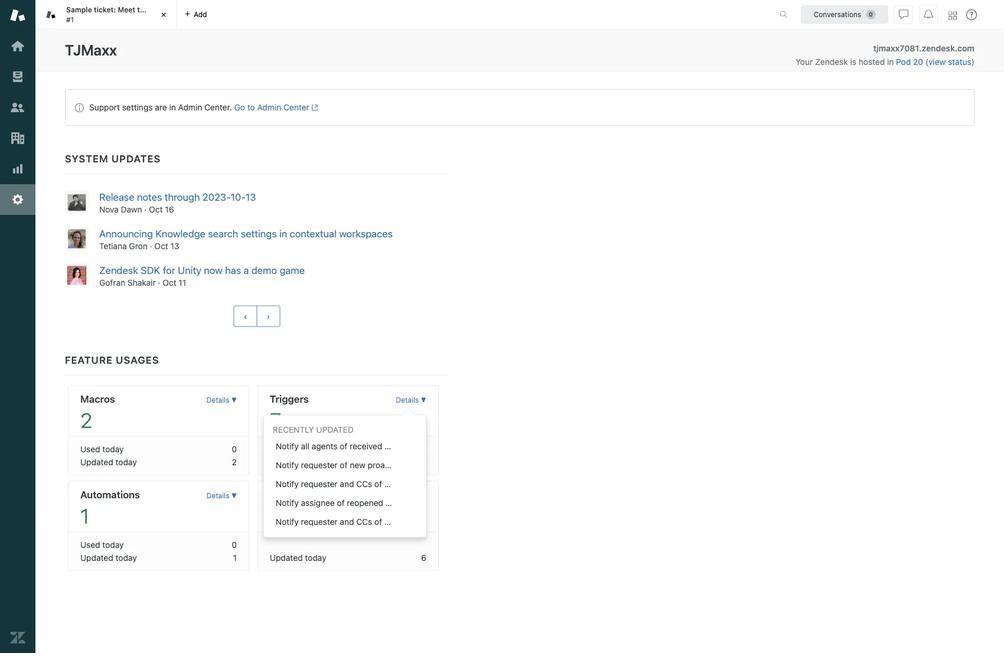 Task type: describe. For each thing, give the bounding box(es) containing it.
tab containing sample ticket: meet the ticket
[[35, 0, 177, 30]]

updated for 2
[[80, 457, 113, 467]]

nova
[[99, 205, 119, 214]]

of inside "link"
[[340, 460, 348, 470]]

ccs for comment
[[356, 517, 372, 527]]

game
[[280, 264, 305, 276]]

automations
[[80, 488, 140, 500]]

zendesk inside "tjmaxx7081 .zendesk.com your zendesk is hosted in pod 20 ( view status )"
[[815, 57, 848, 67]]

updated today for 2
[[80, 457, 137, 467]]

ticket:
[[94, 6, 116, 14]]

add
[[194, 10, 207, 19]]

‹
[[244, 311, 247, 321]]

7 inside triggers 7
[[270, 408, 281, 432]]

(opens in a new tab) image
[[309, 104, 318, 111]]

nova dawn
[[99, 205, 142, 214]]

conversations
[[814, 10, 861, 19]]

through
[[165, 191, 200, 203]]

center.
[[204, 102, 232, 112]]

the
[[137, 6, 149, 14]]

close image
[[158, 9, 170, 21]]

notify requester of new proactive ticket link
[[264, 456, 427, 475]]

oct for notes
[[149, 205, 163, 214]]

1 admin from the left
[[178, 102, 202, 112]]

feature usages
[[65, 354, 159, 366]]

notifications image
[[924, 10, 933, 19]]

0 vertical spatial request
[[385, 441, 414, 451]]

20
[[913, 57, 923, 67]]

notes
[[137, 191, 162, 203]]

2 inside macros 2
[[80, 408, 92, 432]]

used today for 1
[[80, 540, 124, 550]]

11
[[179, 278, 186, 287]]

tjmaxx7081 .zendesk.com your zendesk is hosted in pod 20 ( view status )
[[796, 43, 975, 67]]

dawn
[[121, 205, 142, 214]]

status containing support settings are in admin center.
[[65, 89, 975, 126]]

support
[[89, 102, 120, 112]]

updated today for 6
[[270, 553, 326, 563]]

is
[[850, 57, 856, 67]]

gron
[[129, 241, 148, 251]]

for
[[163, 264, 175, 276]]

notify requester of new proactive ticket
[[276, 460, 427, 470]]

details for 2
[[206, 396, 229, 404]]

details ▼ for 1
[[206, 492, 237, 500]]

go to admin center link
[[234, 102, 318, 112]]

details for 1
[[206, 492, 229, 500]]

center
[[284, 102, 309, 112]]

release notes through 2023-10-13
[[99, 191, 256, 203]]

(
[[925, 57, 929, 67]]

notify requester and ccs of comment update
[[276, 517, 449, 527]]

pod
[[896, 57, 911, 67]]

main element
[[0, 0, 35, 653]]

system updates
[[65, 153, 161, 165]]

in inside "tjmaxx7081 .zendesk.com your zendesk is hosted in pod 20 ( view status )"
[[887, 57, 894, 67]]

button displays agent's chat status as invisible. image
[[899, 10, 908, 19]]

notify for notify requester of new proactive ticket
[[276, 460, 299, 470]]

notify requester and ccs of comment update link
[[264, 512, 449, 531]]

hosted
[[859, 57, 885, 67]]

› button
[[257, 306, 280, 327]]

and for comment
[[340, 517, 354, 527]]

zendesk sdk for unity now has a demo game
[[99, 264, 305, 276]]

requester for notify requester of new proactive ticket
[[301, 460, 338, 470]]

to
[[247, 102, 255, 112]]

notify for notify assignee of reopened ticket
[[276, 498, 299, 508]]

used for 1
[[80, 540, 100, 550]]

shakair
[[128, 278, 156, 287]]

feature
[[65, 354, 113, 366]]

oct 16
[[149, 205, 174, 214]]

used for 2
[[80, 444, 100, 454]]

admin image
[[10, 192, 25, 207]]

a
[[244, 264, 249, 276]]

system
[[65, 153, 108, 165]]

automations 1
[[80, 488, 140, 528]]

macros
[[80, 393, 115, 405]]

tabs tab list
[[35, 0, 767, 30]]

tetiana
[[99, 241, 127, 251]]

views
[[270, 488, 298, 500]]

status
[[948, 57, 972, 67]]

gofran shakair
[[99, 278, 156, 287]]

contextual
[[290, 228, 337, 239]]

comment
[[384, 517, 420, 527]]

triggers
[[270, 393, 309, 405]]

details ▼ for triggers
[[396, 396, 426, 404]]

views 6
[[270, 488, 298, 528]]

of down the updated on the bottom left of the page
[[340, 441, 348, 451]]

1 vertical spatial settings
[[241, 228, 277, 239]]

)
[[972, 57, 975, 67]]

meet
[[118, 6, 135, 14]]

oct for knowledge
[[154, 241, 168, 251]]

now
[[204, 264, 223, 276]]

updated for 1
[[80, 553, 113, 563]]

zendesk image
[[10, 630, 25, 646]]

customers image
[[10, 100, 25, 115]]

unity
[[178, 264, 201, 276]]

details for triggers
[[396, 396, 419, 404]]

organizations image
[[10, 131, 25, 146]]

announcing
[[99, 228, 153, 239]]

get started image
[[10, 38, 25, 54]]

updated today for 1
[[80, 553, 137, 563]]

of down reopened
[[374, 517, 382, 527]]

update
[[422, 517, 449, 527]]

1 vertical spatial zendesk
[[99, 264, 138, 276]]

workspaces
[[339, 228, 393, 239]]

sample
[[66, 6, 92, 14]]

0 horizontal spatial 13
[[170, 241, 179, 251]]

zendesk support image
[[10, 8, 25, 23]]

triggers 7
[[270, 393, 309, 432]]

#1
[[66, 15, 74, 24]]

sample ticket: meet the ticket #1
[[66, 6, 170, 24]]

oct 13
[[154, 241, 179, 251]]



Task type: locate. For each thing, give the bounding box(es) containing it.
requester down the assignee
[[301, 517, 338, 527]]

2 vertical spatial ticket
[[386, 498, 407, 508]]

requester
[[301, 460, 338, 470], [301, 479, 338, 489], [301, 517, 338, 527]]

updates
[[111, 153, 161, 165]]

zendesk
[[815, 57, 848, 67], [99, 264, 138, 276]]

5 notify from the top
[[276, 517, 299, 527]]

6 inside views 6
[[270, 503, 282, 528]]

new
[[350, 460, 365, 470]]

3 requester from the top
[[301, 517, 338, 527]]

oct 11
[[163, 278, 186, 287]]

‹ button
[[234, 306, 257, 327]]

0 horizontal spatial zendesk
[[99, 264, 138, 276]]

7 down "triggers"
[[270, 408, 281, 432]]

ccs
[[356, 479, 372, 489], [356, 517, 372, 527]]

of inside 'link'
[[374, 479, 382, 489]]

ticket for sample ticket: meet the ticket #1
[[150, 6, 170, 14]]

2 vertical spatial in
[[279, 228, 287, 239]]

ticket inside sample ticket: meet the ticket #1
[[150, 6, 170, 14]]

13 down knowledge
[[170, 241, 179, 251]]

updated
[[316, 425, 354, 434]]

release
[[99, 191, 134, 203]]

conversations button
[[801, 5, 888, 24]]

your
[[796, 57, 813, 67]]

has
[[225, 264, 241, 276]]

and for received
[[340, 479, 354, 489]]

go to admin center
[[234, 102, 309, 112]]

updated for triggers
[[270, 457, 303, 467]]

ticket right the
[[150, 6, 170, 14]]

1 inside automations 1
[[80, 503, 89, 528]]

used down "recently"
[[270, 444, 290, 454]]

usages
[[116, 354, 159, 366]]

0 for 1
[[232, 540, 237, 550]]

0 vertical spatial ccs
[[356, 479, 372, 489]]

0 horizontal spatial request
[[385, 441, 414, 451]]

0 vertical spatial 6
[[270, 503, 282, 528]]

tetiana gron
[[99, 241, 148, 251]]

10-
[[231, 191, 246, 203]]

oct down knowledge
[[154, 241, 168, 251]]

updated today down the all
[[270, 457, 326, 467]]

ticket inside "link"
[[405, 460, 427, 470]]

updated today down automations 1 on the left of page
[[80, 553, 137, 563]]

reopened
[[347, 498, 383, 508]]

of
[[340, 441, 348, 451], [340, 460, 348, 470], [374, 479, 382, 489], [337, 498, 345, 508], [374, 517, 382, 527]]

requester for notify requester and ccs of received request
[[301, 479, 338, 489]]

notify assignee of reopened ticket link
[[264, 493, 426, 512]]

0 horizontal spatial 6
[[270, 503, 282, 528]]

requester for notify requester and ccs of comment update
[[301, 517, 338, 527]]

request up "update"
[[419, 479, 448, 489]]

received up new
[[350, 441, 382, 451]]

macros 2
[[80, 393, 115, 432]]

›
[[267, 311, 270, 321]]

in left contextual
[[279, 228, 287, 239]]

agents
[[312, 441, 338, 451]]

2 notify from the top
[[276, 460, 299, 470]]

oct
[[149, 205, 163, 214], [154, 241, 168, 251], [163, 278, 176, 287]]

gofran
[[99, 278, 125, 287]]

knowledge
[[155, 228, 205, 239]]

details ▼ for 2
[[206, 396, 237, 404]]

1 vertical spatial 7
[[422, 457, 426, 467]]

used today down automations 1 on the left of page
[[80, 540, 124, 550]]

views image
[[10, 69, 25, 84]]

0 vertical spatial received
[[350, 441, 382, 451]]

updated down automations 1 on the left of page
[[80, 553, 113, 563]]

0 vertical spatial 7
[[270, 408, 281, 432]]

announcing knowledge search settings in contextual workspaces
[[99, 228, 395, 239]]

2 vertical spatial oct
[[163, 278, 176, 287]]

used today for 2
[[80, 444, 124, 454]]

2 vertical spatial requester
[[301, 517, 338, 527]]

recently
[[273, 425, 314, 434]]

6 down "update"
[[421, 553, 426, 563]]

0 horizontal spatial 7
[[270, 408, 281, 432]]

4 notify from the top
[[276, 498, 299, 508]]

requester inside 'link'
[[301, 479, 338, 489]]

2023-
[[202, 191, 231, 203]]

admin
[[178, 102, 202, 112], [257, 102, 281, 112]]

settings right search
[[241, 228, 277, 239]]

0 vertical spatial and
[[340, 479, 354, 489]]

notify for notify requester and ccs of comment update
[[276, 517, 299, 527]]

1 vertical spatial ccs
[[356, 517, 372, 527]]

tjmaxx
[[65, 41, 117, 59]]

of down proactive
[[374, 479, 382, 489]]

2 horizontal spatial in
[[887, 57, 894, 67]]

1 vertical spatial 13
[[170, 241, 179, 251]]

updated up automations
[[80, 457, 113, 467]]

1 notify from the top
[[276, 441, 299, 451]]

0 vertical spatial zendesk
[[815, 57, 848, 67]]

request inside 'link'
[[419, 479, 448, 489]]

0 horizontal spatial admin
[[178, 102, 202, 112]]

ccs down reopened
[[356, 517, 372, 527]]

0 horizontal spatial settings
[[122, 102, 153, 112]]

2 requester from the top
[[301, 479, 338, 489]]

1 vertical spatial ticket
[[405, 460, 427, 470]]

and down notify assignee of reopened ticket link
[[340, 517, 354, 527]]

1
[[80, 503, 89, 528], [233, 553, 237, 563]]

support settings are in admin center.
[[89, 102, 232, 112]]

oct for sdk
[[163, 278, 176, 287]]

0 horizontal spatial 1
[[80, 503, 89, 528]]

▼ for triggers
[[421, 396, 426, 404]]

settings left are
[[122, 102, 153, 112]]

.zendesk.com
[[919, 43, 975, 53]]

in right are
[[169, 102, 176, 112]]

1 requester from the top
[[301, 460, 338, 470]]

zendesk products image
[[949, 12, 957, 20]]

1 vertical spatial 2
[[232, 457, 237, 467]]

6
[[270, 503, 282, 528], [421, 553, 426, 563]]

tjmaxx7081
[[873, 43, 919, 53]]

notify all agents of received request
[[276, 441, 414, 451]]

updated today down views 6
[[270, 553, 326, 563]]

0 vertical spatial settings
[[122, 102, 153, 112]]

1 horizontal spatial 1
[[233, 553, 237, 563]]

▼ for 1
[[231, 492, 237, 500]]

used today down "recently"
[[270, 444, 313, 454]]

proactive
[[368, 460, 403, 470]]

search
[[208, 228, 238, 239]]

settings inside status
[[122, 102, 153, 112]]

2 ccs from the top
[[356, 517, 372, 527]]

and inside notify requester and ccs of comment update link
[[340, 517, 354, 527]]

go
[[234, 102, 245, 112]]

notify all agents of received request link
[[264, 437, 426, 456]]

1 horizontal spatial 7
[[422, 457, 426, 467]]

of right the assignee
[[337, 498, 345, 508]]

admin right to
[[257, 102, 281, 112]]

pod 20 link
[[896, 57, 925, 67]]

requester up the assignee
[[301, 479, 338, 489]]

2
[[80, 408, 92, 432], [232, 457, 237, 467]]

details
[[206, 396, 229, 404], [396, 396, 419, 404], [206, 492, 229, 500]]

assignee
[[301, 498, 335, 508]]

ccs up reopened
[[356, 479, 372, 489]]

16
[[165, 205, 174, 214]]

admin left "center."
[[178, 102, 202, 112]]

0 vertical spatial 13
[[246, 191, 256, 203]]

in inside status
[[169, 102, 176, 112]]

and inside "notify requester and ccs of received request" 'link'
[[340, 479, 354, 489]]

0 vertical spatial 2
[[80, 408, 92, 432]]

ccs for received
[[356, 479, 372, 489]]

1 horizontal spatial settings
[[241, 228, 277, 239]]

view
[[929, 57, 946, 67]]

updated today up automations
[[80, 457, 137, 467]]

updated for 6
[[270, 553, 303, 563]]

notify requester and ccs of received request link
[[264, 475, 448, 493]]

view status link
[[929, 57, 972, 67]]

1 horizontal spatial 6
[[421, 553, 426, 563]]

0 vertical spatial ticket
[[150, 6, 170, 14]]

0 vertical spatial oct
[[149, 205, 163, 214]]

ccs inside 'link'
[[356, 479, 372, 489]]

demo
[[251, 264, 277, 276]]

all
[[301, 441, 309, 451]]

zendesk left is at the right of page
[[815, 57, 848, 67]]

1 vertical spatial received
[[384, 479, 417, 489]]

and
[[340, 479, 354, 489], [340, 517, 354, 527]]

oct down for
[[163, 278, 176, 287]]

reporting image
[[10, 161, 25, 177]]

settings
[[122, 102, 153, 112], [241, 228, 277, 239]]

used today
[[80, 444, 124, 454], [270, 444, 313, 454], [80, 540, 124, 550]]

zendesk up gofran at left top
[[99, 264, 138, 276]]

status
[[65, 89, 975, 126]]

0 horizontal spatial in
[[169, 102, 176, 112]]

1 and from the top
[[340, 479, 354, 489]]

used down automations 1 on the left of page
[[80, 540, 100, 550]]

request
[[385, 441, 414, 451], [419, 479, 448, 489]]

and down notify requester of new proactive ticket "link"
[[340, 479, 354, 489]]

received inside 'link'
[[384, 479, 417, 489]]

notify inside "link"
[[276, 460, 299, 470]]

in left pod
[[887, 57, 894, 67]]

details ▼
[[206, 396, 237, 404], [396, 396, 426, 404], [206, 492, 237, 500]]

add button
[[177, 0, 214, 29]]

used down macros 2
[[80, 444, 100, 454]]

used today for triggers
[[270, 444, 313, 454]]

notify requester and ccs of received request
[[276, 479, 448, 489]]

today
[[102, 444, 124, 454], [292, 444, 313, 454], [115, 457, 137, 467], [305, 457, 326, 467], [102, 540, 124, 550], [115, 553, 137, 563], [305, 553, 326, 563]]

ticket for notify assignee of reopened ticket
[[386, 498, 407, 508]]

2 admin from the left
[[257, 102, 281, 112]]

1 vertical spatial 1
[[233, 553, 237, 563]]

1 ccs from the top
[[356, 479, 372, 489]]

6 down views
[[270, 503, 282, 528]]

0
[[232, 444, 237, 454], [421, 444, 426, 454], [232, 540, 237, 550]]

notify assignee of reopened ticket
[[276, 498, 407, 508]]

▼ for 2
[[231, 396, 237, 404]]

of left new
[[340, 460, 348, 470]]

0 horizontal spatial received
[[350, 441, 382, 451]]

1 horizontal spatial received
[[384, 479, 417, 489]]

1 vertical spatial and
[[340, 517, 354, 527]]

used today down macros 2
[[80, 444, 124, 454]]

updated today for triggers
[[270, 457, 326, 467]]

1 vertical spatial oct
[[154, 241, 168, 251]]

requester down agents
[[301, 460, 338, 470]]

2 and from the top
[[340, 517, 354, 527]]

get help image
[[966, 9, 977, 20]]

3 notify from the top
[[276, 479, 299, 489]]

notify inside 'link'
[[276, 479, 299, 489]]

1 horizontal spatial admin
[[257, 102, 281, 112]]

requester inside "link"
[[301, 460, 338, 470]]

1 horizontal spatial in
[[279, 228, 287, 239]]

recently updated
[[273, 425, 354, 434]]

ticket right proactive
[[405, 460, 427, 470]]

1 horizontal spatial zendesk
[[815, 57, 848, 67]]

1 vertical spatial requester
[[301, 479, 338, 489]]

0 vertical spatial 1
[[80, 503, 89, 528]]

updated down the all
[[270, 457, 303, 467]]

notify
[[276, 441, 299, 451], [276, 460, 299, 470], [276, 479, 299, 489], [276, 498, 299, 508], [276, 517, 299, 527]]

received down proactive
[[384, 479, 417, 489]]

0 vertical spatial requester
[[301, 460, 338, 470]]

notify for notify requester and ccs of received request
[[276, 479, 299, 489]]

13 right 2023-
[[246, 191, 256, 203]]

sdk
[[141, 264, 160, 276]]

0 for 2
[[232, 444, 237, 454]]

oct left the 16
[[149, 205, 163, 214]]

7 right proactive
[[422, 457, 426, 467]]

notify for notify all agents of received request
[[276, 441, 299, 451]]

1 horizontal spatial 2
[[232, 457, 237, 467]]

1 vertical spatial 6
[[421, 553, 426, 563]]

updated down views 6
[[270, 553, 303, 563]]

0 horizontal spatial 2
[[80, 408, 92, 432]]

are
[[155, 102, 167, 112]]

0 vertical spatial in
[[887, 57, 894, 67]]

used
[[80, 444, 100, 454], [270, 444, 290, 454], [80, 540, 100, 550]]

1 horizontal spatial request
[[419, 479, 448, 489]]

1 vertical spatial in
[[169, 102, 176, 112]]

1 vertical spatial request
[[419, 479, 448, 489]]

ticket up comment
[[386, 498, 407, 508]]

request up proactive
[[385, 441, 414, 451]]

used for triggers
[[270, 444, 290, 454]]

tab
[[35, 0, 177, 30]]

1 horizontal spatial 13
[[246, 191, 256, 203]]



Task type: vqa. For each thing, say whether or not it's contained in the screenshot.
More settings link
no



